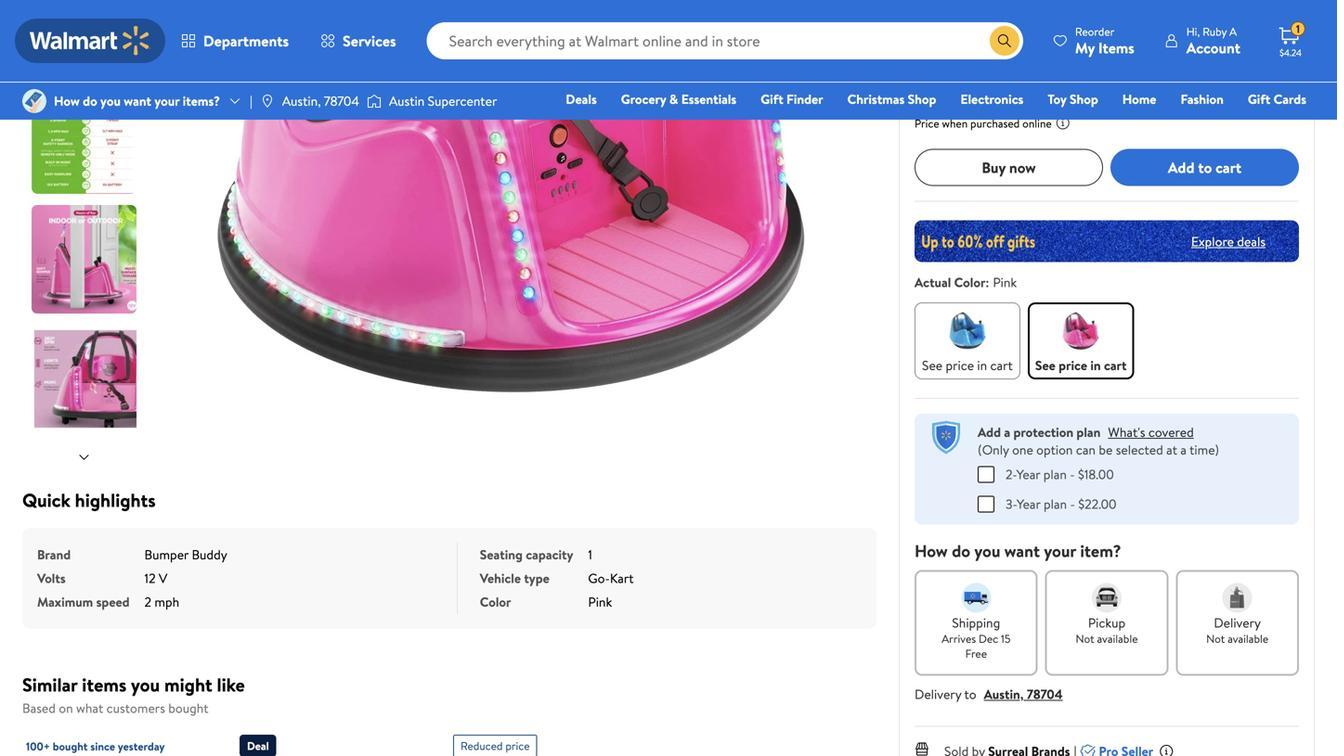 Task type: vqa. For each thing, say whether or not it's contained in the screenshot.
Earn Walmart Cash when you shop Earn cash back on eligible items online & in-store
no



Task type: locate. For each thing, give the bounding box(es) containing it.
add inside button
[[1168, 157, 1195, 178]]

want down 3-
[[1005, 540, 1040, 563]]

2 - from the top
[[1070, 495, 1075, 514]]

you down walmart image
[[100, 92, 121, 110]]

1 vertical spatial 1
[[588, 546, 592, 564]]

item?
[[1080, 540, 1122, 563]]

1 up $4.24
[[1296, 21, 1300, 37]]

2 year from the top
[[1017, 495, 1041, 514]]

78704
[[324, 92, 359, 110], [1027, 686, 1063, 704]]

you inside the similar items you might like based on what customers bought
[[131, 672, 160, 698]]

wpp logo image
[[930, 422, 963, 455]]

plan for $18.00
[[1044, 466, 1067, 484]]

bought down "might" at the left bottom
[[168, 700, 209, 718]]

one debit
[[1164, 116, 1227, 134]]

mph
[[155, 593, 179, 612]]

plan down 2-year plan - $18.00
[[1044, 495, 1067, 514]]

1 horizontal spatial 1
[[1296, 21, 1300, 37]]

do down walmart image
[[83, 92, 97, 110]]

1 horizontal spatial in
[[1025, 24, 1046, 60]]

add down the one
[[1168, 157, 1195, 178]]

12 v maximum speed
[[37, 570, 167, 612]]

gift for finder
[[761, 90, 784, 108]]

free
[[966, 646, 987, 662]]

see price in cart for second see price in cart button
[[1035, 357, 1127, 375]]

cart
[[1053, 24, 1098, 60], [1216, 157, 1242, 178], [991, 357, 1013, 375], [1104, 357, 1127, 375]]

to
[[1198, 157, 1212, 178], [965, 686, 977, 704]]

how for how do you want your items?
[[54, 92, 80, 110]]

walmart+ link
[[1243, 115, 1315, 135]]

0 horizontal spatial color
[[480, 593, 511, 612]]

toy
[[1048, 90, 1067, 108]]

gift inside gift cards registry
[[1248, 90, 1271, 108]]

 image left austin
[[367, 92, 382, 111]]

1 see price in cart button from the left
[[915, 303, 1021, 380]]

affirm image
[[987, 92, 1024, 107]]

1 vertical spatial do
[[952, 540, 971, 563]]

2
[[144, 593, 151, 612]]

1 horizontal spatial delivery
[[1214, 614, 1261, 632]]

to down debit
[[1198, 157, 1212, 178]]

0 vertical spatial to
[[1198, 157, 1212, 178]]

1 horizontal spatial you
[[131, 672, 160, 698]]

0 vertical spatial want
[[124, 92, 151, 110]]

you down 3-year plan - $22.00 option
[[975, 540, 1001, 563]]

want left the items?
[[124, 92, 151, 110]]

1 vertical spatial -
[[1070, 495, 1075, 514]]

1 vertical spatial year
[[1017, 495, 1041, 514]]

do
[[83, 92, 97, 110], [952, 540, 971, 563]]

see for second see price in cart button from right
[[922, 357, 943, 375]]

like
[[217, 672, 245, 698]]

2-Year plan - $18.00 checkbox
[[978, 467, 995, 483]]

0 horizontal spatial delivery
[[915, 686, 962, 704]]

 image
[[260, 94, 275, 109]]

shop right toy
[[1070, 90, 1098, 108]]

2 vertical spatial plan
[[1044, 495, 1067, 514]]

do up intent image for shipping
[[952, 540, 971, 563]]

how
[[54, 92, 80, 110], [915, 540, 948, 563]]

your for items?
[[155, 92, 180, 110]]

you up customers
[[131, 672, 160, 698]]

year down one
[[1017, 466, 1041, 484]]

2 shop from the left
[[1070, 90, 1098, 108]]

1 horizontal spatial see price in cart button
[[1028, 303, 1134, 380]]

1 horizontal spatial shop
[[1070, 90, 1098, 108]]

next image image
[[77, 451, 91, 465]]

0 vertical spatial pink
[[993, 274, 1017, 292]]

1 vertical spatial bought
[[53, 739, 88, 755]]

in inside the 'see price in cart you save $150.00'
[[1025, 24, 1046, 60]]

0 vertical spatial austin,
[[282, 92, 321, 110]]

color right actual
[[954, 274, 986, 292]]

deals link
[[558, 89, 605, 109]]

to down free
[[965, 686, 977, 704]]

one debit link
[[1156, 115, 1236, 135]]

0 horizontal spatial gift
[[761, 90, 784, 108]]

1 up go-
[[588, 546, 592, 564]]

1 available from the left
[[1097, 632, 1138, 647]]

&
[[670, 90, 678, 108]]

0 horizontal spatial not
[[1076, 632, 1095, 647]]

1 vertical spatial your
[[1044, 540, 1076, 563]]

0 horizontal spatial see price in cart
[[922, 357, 1013, 375]]

austin, down free
[[984, 686, 1024, 704]]

intent image for shipping image
[[962, 584, 991, 613]]

with
[[959, 93, 983, 111]]

1 vehicle type
[[480, 546, 592, 588]]

in for second see price in cart button
[[1091, 357, 1101, 375]]

2 not from the left
[[1207, 632, 1225, 647]]

- for $22.00
[[1070, 495, 1075, 514]]

not for delivery
[[1207, 632, 1225, 647]]

shop up price
[[908, 90, 937, 108]]

items?
[[183, 92, 220, 110]]

fashion link
[[1173, 89, 1232, 109]]

0 horizontal spatial want
[[124, 92, 151, 110]]

bought right 100+ at the bottom left of page
[[53, 739, 88, 755]]

2 horizontal spatial in
[[1091, 357, 1101, 375]]

available down intent image for delivery
[[1228, 632, 1269, 647]]

1 horizontal spatial  image
[[367, 92, 382, 111]]

add left one
[[978, 424, 1001, 442]]

1 vertical spatial austin,
[[984, 686, 1024, 704]]

0 horizontal spatial how
[[54, 92, 80, 110]]

not inside delivery not available
[[1207, 632, 1225, 647]]

delivery down 'arrives'
[[915, 686, 962, 704]]

v
[[159, 570, 167, 588]]

austin, right |
[[282, 92, 321, 110]]

at
[[1167, 441, 1178, 459]]

legal information image
[[1056, 116, 1071, 130]]

plan for $22.00
[[1044, 495, 1067, 514]]

explore deals
[[1191, 232, 1266, 251]]

shipping arrives dec 15 free
[[942, 614, 1011, 662]]

0 horizontal spatial add
[[978, 424, 1001, 442]]

walmart image
[[30, 26, 150, 56]]

bumper
[[144, 546, 189, 564]]

not down intent image for pickup
[[1076, 632, 1095, 647]]

2 vertical spatial you
[[131, 672, 160, 698]]

see price in cart for second see price in cart button from right
[[922, 357, 1013, 375]]

shop
[[908, 90, 937, 108], [1070, 90, 1098, 108]]

actual color list
[[911, 299, 1303, 384]]

0 horizontal spatial you
[[100, 92, 121, 110]]

in up 'add a protection plan what's covered (only one option can be selected at a time)'
[[1091, 357, 1101, 375]]

see price in cart
[[922, 357, 1013, 375], [1035, 357, 1127, 375]]

0 horizontal spatial 1
[[588, 546, 592, 564]]

0 horizontal spatial  image
[[22, 89, 46, 113]]

learn how
[[1028, 93, 1085, 111]]

available
[[1097, 632, 1138, 647], [1228, 632, 1269, 647]]

in down the :
[[977, 357, 987, 375]]

3-Year plan - $22.00 checkbox
[[978, 496, 995, 513]]

gift left 'finder'
[[761, 90, 784, 108]]

plan down option
[[1044, 466, 1067, 484]]

reduced
[[461, 739, 503, 755]]

1 vertical spatial you
[[975, 540, 1001, 563]]

electronics
[[961, 90, 1024, 108]]

color down vehicle
[[480, 593, 511, 612]]

grocery & essentials
[[621, 90, 737, 108]]

essentials
[[681, 90, 737, 108]]

learn
[[1028, 93, 1059, 111]]

1 gift from the left
[[761, 90, 784, 108]]

2-year plan - $18.00
[[1006, 466, 1114, 484]]

$22.00
[[1078, 495, 1117, 514]]

bumper buddy 12v 2-speed ride on electric bumper car for kids & toddlers, boys & girls remote control, baby toy gifts cars toys for 18 months toddler-5 year old kid - image 4 of 9 image
[[32, 205, 140, 314]]

2 see price in cart from the left
[[1035, 357, 1127, 375]]

 image
[[22, 89, 46, 113], [367, 92, 382, 111]]

1 horizontal spatial color
[[954, 274, 986, 292]]

1 horizontal spatial not
[[1207, 632, 1225, 647]]

1 horizontal spatial 78704
[[1027, 686, 1063, 704]]

$15/mo with
[[915, 93, 983, 111]]

3-
[[1006, 495, 1017, 514]]

how up 'arrives'
[[915, 540, 948, 563]]

how do you want your item?
[[915, 540, 1122, 563]]

0 vertical spatial your
[[155, 92, 180, 110]]

year right 3-year plan - $22.00 option
[[1017, 495, 1041, 514]]

your left the items?
[[155, 92, 180, 110]]

:
[[986, 274, 989, 292]]

2 available from the left
[[1228, 632, 1269, 647]]

not down intent image for delivery
[[1207, 632, 1225, 647]]

1 vertical spatial want
[[1005, 540, 1040, 563]]

1 horizontal spatial pink
[[993, 274, 1017, 292]]

1 horizontal spatial see price in cart
[[1035, 357, 1127, 375]]

price up the $150.00
[[962, 24, 1019, 60]]

explore deals link
[[1184, 225, 1273, 258]]

see up wpp logo
[[922, 357, 943, 375]]

2 horizontal spatial you
[[975, 540, 1001, 563]]

toy shop link
[[1040, 89, 1107, 109]]

add for add a protection plan what's covered (only one option can be selected at a time)
[[978, 424, 1001, 442]]

purchased
[[971, 116, 1020, 131]]

to for add
[[1198, 157, 1212, 178]]

1 horizontal spatial available
[[1228, 632, 1269, 647]]

1 inside the 1 vehicle type
[[588, 546, 592, 564]]

delivery
[[1214, 614, 1261, 632], [915, 686, 962, 704]]

see up protection
[[1035, 357, 1056, 375]]

ruby
[[1203, 24, 1227, 39]]

cart up (only
[[991, 357, 1013, 375]]

in
[[1025, 24, 1046, 60], [977, 357, 987, 375], [1091, 357, 1101, 375]]

learn how button
[[1028, 92, 1085, 112]]

available for delivery
[[1228, 632, 1269, 647]]

items
[[1099, 38, 1135, 58]]

add inside 'add a protection plan what's covered (only one option can be selected at a time)'
[[978, 424, 1001, 442]]

do for how do you want your items?
[[83, 92, 97, 110]]

0 horizontal spatial available
[[1097, 632, 1138, 647]]

1 horizontal spatial your
[[1044, 540, 1076, 563]]

how down walmart image
[[54, 92, 80, 110]]

delivery down intent image for delivery
[[1214, 614, 1261, 632]]

- left $18.00 at the right bottom of the page
[[1070, 466, 1075, 484]]

1 - from the top
[[1070, 466, 1075, 484]]

a left one
[[1004, 424, 1011, 442]]

0 vertical spatial plan
[[1077, 424, 1101, 442]]

plan left what's
[[1077, 424, 1101, 442]]

shop for toy shop
[[1070, 90, 1098, 108]]

actual
[[915, 274, 951, 292]]

available inside delivery not available
[[1228, 632, 1269, 647]]

0 vertical spatial do
[[83, 92, 97, 110]]

grocery & essentials link
[[613, 89, 745, 109]]

deals
[[1237, 232, 1266, 251]]

capacity
[[526, 546, 573, 564]]

1 vertical spatial pink
[[588, 593, 612, 612]]

1 vertical spatial to
[[965, 686, 977, 704]]

0 horizontal spatial to
[[965, 686, 977, 704]]

0 vertical spatial year
[[1017, 466, 1041, 484]]

15
[[1001, 632, 1011, 647]]

1 vertical spatial add
[[978, 424, 1001, 442]]

not
[[1076, 632, 1095, 647], [1207, 632, 1225, 647]]

1 horizontal spatial gift
[[1248, 90, 1271, 108]]

1 shop from the left
[[908, 90, 937, 108]]

buddy
[[192, 546, 227, 564]]

bumper buddy 12v 2-speed ride on electric bumper car for kids & toddlers, boys & girls remote control, baby toy gifts cars toys for 18 months toddler-5 year old kid - image 5 of 9 image
[[32, 325, 140, 434]]

1 horizontal spatial bought
[[168, 700, 209, 718]]

0 vertical spatial delivery
[[1214, 614, 1261, 632]]

2 gift from the left
[[1248, 90, 1271, 108]]

a right at
[[1181, 441, 1187, 459]]

0 vertical spatial -
[[1070, 466, 1075, 484]]

see up you
[[915, 24, 956, 60]]

deals
[[566, 90, 597, 108]]

1 vertical spatial how
[[915, 540, 948, 563]]

gift left cards
[[1248, 90, 1271, 108]]

you
[[100, 92, 121, 110], [975, 540, 1001, 563], [131, 672, 160, 698]]

your for item?
[[1044, 540, 1076, 563]]

see price in cart up protection
[[1035, 357, 1127, 375]]

yesterday
[[118, 739, 165, 755]]

add
[[1168, 157, 1195, 178], [978, 424, 1001, 442]]

0 horizontal spatial shop
[[908, 90, 937, 108]]

1 horizontal spatial do
[[952, 540, 971, 563]]

 image down walmart image
[[22, 89, 46, 113]]

- left '$22.00'
[[1070, 495, 1075, 514]]

highlights
[[75, 488, 156, 514]]

1 for 1
[[1296, 21, 1300, 37]]

0 vertical spatial 78704
[[324, 92, 359, 110]]

1 year from the top
[[1017, 466, 1041, 484]]

bought
[[168, 700, 209, 718], [53, 739, 88, 755]]

see price in cart button
[[915, 303, 1021, 380], [1028, 303, 1134, 380]]

1 horizontal spatial to
[[1198, 157, 1212, 178]]

color
[[954, 274, 986, 292], [480, 593, 511, 612]]

in for second see price in cart button from right
[[977, 357, 987, 375]]

0 vertical spatial 1
[[1296, 21, 1300, 37]]

not inside pickup not available
[[1076, 632, 1095, 647]]

actual color : pink
[[915, 274, 1017, 292]]

now
[[1009, 157, 1036, 178]]

see price in cart up wpp logo
[[922, 357, 1013, 375]]

1 see price in cart from the left
[[922, 357, 1013, 375]]

since
[[90, 739, 115, 755]]

pink right the :
[[993, 274, 1017, 292]]

1 horizontal spatial add
[[1168, 157, 1195, 178]]

departments
[[203, 31, 289, 51]]

available inside pickup not available
[[1097, 632, 1138, 647]]

0 vertical spatial how
[[54, 92, 80, 110]]

1 vertical spatial color
[[480, 593, 511, 612]]

1 horizontal spatial how
[[915, 540, 948, 563]]

cart left items
[[1053, 24, 1098, 60]]

cart down debit
[[1216, 157, 1242, 178]]

want for item?
[[1005, 540, 1040, 563]]

1 not from the left
[[1076, 632, 1095, 647]]

to inside button
[[1198, 157, 1212, 178]]

delivery inside delivery not available
[[1214, 614, 1261, 632]]

1 vertical spatial delivery
[[915, 686, 962, 704]]

when
[[942, 116, 968, 131]]

gift
[[761, 90, 784, 108], [1248, 90, 1271, 108]]

1 horizontal spatial want
[[1005, 540, 1040, 563]]

kart
[[610, 570, 634, 588]]

your left item? at right bottom
[[1044, 540, 1076, 563]]

12
[[144, 570, 156, 588]]

austin,
[[282, 92, 321, 110], [984, 686, 1024, 704]]

color inside go-kart color
[[480, 593, 511, 612]]

add to cart
[[1168, 157, 1242, 178]]

plan
[[1077, 424, 1101, 442], [1044, 466, 1067, 484], [1044, 495, 1067, 514]]

add to cart button
[[1111, 149, 1299, 186]]

0 horizontal spatial your
[[155, 92, 180, 110]]

0 vertical spatial add
[[1168, 157, 1195, 178]]

0 horizontal spatial in
[[977, 357, 987, 375]]

online
[[1023, 116, 1052, 131]]

0 vertical spatial you
[[100, 92, 121, 110]]

available down intent image for pickup
[[1097, 632, 1138, 647]]

0 horizontal spatial see price in cart button
[[915, 303, 1021, 380]]

0 vertical spatial bought
[[168, 700, 209, 718]]

0 horizontal spatial do
[[83, 92, 97, 110]]

pink down go-
[[588, 593, 612, 612]]

services button
[[305, 19, 412, 63]]

- for $18.00
[[1070, 466, 1075, 484]]

bought inside the similar items you might like based on what customers bought
[[168, 700, 209, 718]]

christmas shop link
[[839, 89, 945, 109]]

delivery for to
[[915, 686, 962, 704]]

100+ bought since yesterday
[[26, 739, 165, 755]]

1 vertical spatial plan
[[1044, 466, 1067, 484]]

in right the search icon
[[1025, 24, 1046, 60]]

gift finder link
[[753, 89, 832, 109]]



Task type: describe. For each thing, give the bounding box(es) containing it.
reorder
[[1075, 24, 1115, 39]]

price right reduced on the bottom of the page
[[506, 739, 530, 755]]

pro seller info image
[[1159, 745, 1174, 757]]

how for how do you want your item?
[[915, 540, 948, 563]]

 image for how do you want your items?
[[22, 89, 46, 113]]

buy
[[982, 157, 1006, 178]]

one
[[1012, 441, 1034, 459]]

delivery to austin, 78704
[[915, 686, 1063, 704]]

registry
[[1093, 116, 1140, 134]]

items
[[82, 672, 127, 698]]

(only
[[978, 441, 1009, 459]]

on
[[59, 700, 73, 718]]

not for pickup
[[1076, 632, 1095, 647]]

intent image for pickup image
[[1092, 584, 1122, 613]]

selected
[[1116, 441, 1164, 459]]

quick
[[22, 488, 70, 514]]

based
[[22, 700, 56, 718]]

1 horizontal spatial austin,
[[984, 686, 1024, 704]]

$15/mo
[[915, 93, 956, 111]]

see for second see price in cart button
[[1035, 357, 1056, 375]]

do for how do you want your item?
[[952, 540, 971, 563]]

bumper buddy 12v 2-speed ride on electric bumper car for kids & toddlers, boys & girls remote control, baby toy gifts cars toys for 18 months toddler-5 year old kid image
[[214, 0, 808, 394]]

protection
[[1014, 424, 1074, 442]]

how do you want your items?
[[54, 92, 220, 110]]

can
[[1076, 441, 1096, 459]]

similar
[[22, 672, 78, 698]]

1 vertical spatial 78704
[[1027, 686, 1063, 704]]

Walmart Site-Wide search field
[[427, 22, 1023, 59]]

account
[[1187, 38, 1241, 58]]

my
[[1075, 38, 1095, 58]]

you for similar items you might like based on what customers bought
[[131, 672, 160, 698]]

0 horizontal spatial bought
[[53, 739, 88, 755]]

 image for austin supercenter
[[367, 92, 382, 111]]

austin
[[389, 92, 425, 110]]

customers
[[107, 700, 165, 718]]

might
[[164, 672, 212, 698]]

hi, ruby a account
[[1187, 24, 1241, 58]]

0 horizontal spatial austin,
[[282, 92, 321, 110]]

year for 3-
[[1017, 495, 1041, 514]]

time)
[[1190, 441, 1219, 459]]

you for how do you want your items?
[[100, 92, 121, 110]]

supercenter
[[428, 92, 497, 110]]

delivery not available
[[1207, 614, 1269, 647]]

brand
[[37, 546, 71, 564]]

Search search field
[[427, 22, 1023, 59]]

quick highlights
[[22, 488, 156, 514]]

bumper buddy 12v 2-speed ride on electric bumper car for kids & toddlers, boys & girls remote control, baby toy gifts cars toys for 18 months toddler-5 year old kid - image 3 of 9 image
[[32, 85, 140, 194]]

cart inside add to cart button
[[1216, 157, 1242, 178]]

cart inside the 'see price in cart you save $150.00'
[[1053, 24, 1098, 60]]

gift cards link
[[1240, 89, 1315, 109]]

0 horizontal spatial 78704
[[324, 92, 359, 110]]

year for 2-
[[1017, 466, 1041, 484]]

price inside the 'see price in cart you save $150.00'
[[962, 24, 1019, 60]]

0 horizontal spatial a
[[1004, 424, 1011, 442]]

go-
[[588, 570, 610, 588]]

home link
[[1114, 89, 1165, 109]]

see inside the 'see price in cart you save $150.00'
[[915, 24, 956, 60]]

gift for cards
[[1248, 90, 1271, 108]]

want for items?
[[124, 92, 151, 110]]

seating
[[480, 546, 523, 564]]

hi,
[[1187, 24, 1200, 39]]

bumper buddy volts
[[37, 546, 227, 588]]

price up protection
[[1059, 357, 1088, 375]]

one
[[1164, 116, 1192, 134]]

speed
[[96, 593, 130, 612]]

you for how do you want your item?
[[975, 540, 1001, 563]]

you
[[919, 64, 939, 82]]

gift cards registry
[[1093, 90, 1307, 134]]

finder
[[787, 90, 823, 108]]

bumper buddy 12v 2-speed ride on electric bumper car for kids & toddlers, boys & girls remote control, baby toy gifts cars toys for 18 months toddler-5 year old kid - image 2 of 9 image
[[32, 0, 140, 74]]

home
[[1123, 90, 1157, 108]]

be
[[1099, 441, 1113, 459]]

available for pickup
[[1097, 632, 1138, 647]]

services
[[343, 31, 396, 51]]

up to sixty percent off deals. shop now. image
[[915, 221, 1299, 262]]

pickup
[[1088, 614, 1126, 632]]

christmas shop
[[848, 90, 937, 108]]

vehicle
[[480, 570, 521, 588]]

shipping
[[952, 614, 1001, 632]]

explore
[[1191, 232, 1234, 251]]

buy now
[[982, 157, 1036, 178]]

go-kart color
[[480, 570, 634, 612]]

0 horizontal spatial pink
[[588, 593, 612, 612]]

$18.00
[[1078, 466, 1114, 484]]

what's covered button
[[1108, 424, 1194, 442]]

|
[[250, 92, 252, 110]]

gift finder
[[761, 90, 823, 108]]

debit
[[1195, 116, 1227, 134]]

cart up what's
[[1104, 357, 1127, 375]]

christmas
[[848, 90, 905, 108]]

covered
[[1149, 424, 1194, 442]]

to for delivery
[[965, 686, 977, 704]]

price when purchased online
[[915, 116, 1052, 131]]

similar items you might like based on what customers bought
[[22, 672, 245, 718]]

type
[[524, 570, 550, 588]]

2-
[[1006, 466, 1017, 484]]

see price in cart you save $150.00
[[915, 24, 1098, 83]]

dec
[[979, 632, 999, 647]]

volts
[[37, 570, 66, 588]]

cards
[[1274, 90, 1307, 108]]

intent image for delivery image
[[1223, 584, 1253, 613]]

delivery for not
[[1214, 614, 1261, 632]]

2 see price in cart button from the left
[[1028, 303, 1134, 380]]

price up wpp logo
[[946, 357, 974, 375]]

shop for christmas shop
[[908, 90, 937, 108]]

option
[[1037, 441, 1073, 459]]

search icon image
[[997, 33, 1012, 48]]

deal
[[247, 739, 269, 755]]

0 vertical spatial color
[[954, 274, 986, 292]]

save
[[942, 64, 966, 82]]

what's
[[1108, 424, 1146, 442]]

1 horizontal spatial a
[[1181, 441, 1187, 459]]

next media item image
[[829, 73, 851, 95]]

electronics link
[[952, 89, 1032, 109]]

add for add to cart
[[1168, 157, 1195, 178]]

plan inside 'add a protection plan what's covered (only one option can be selected at a time)'
[[1077, 424, 1101, 442]]

what
[[76, 700, 103, 718]]

1 for 1 vehicle type
[[588, 546, 592, 564]]



